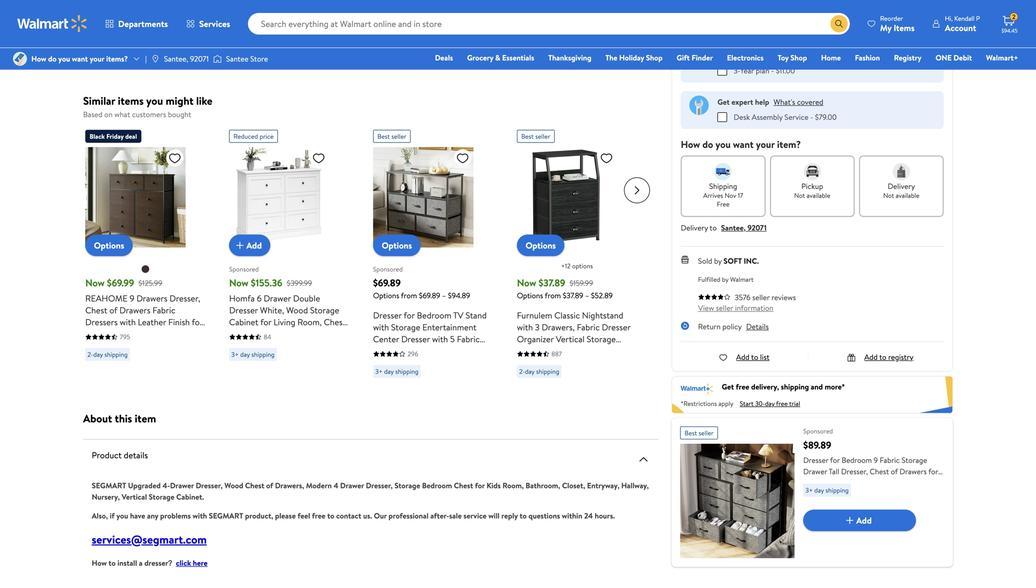 Task type: locate. For each thing, give the bounding box(es) containing it.
2 vertical spatial free
[[312, 510, 326, 521]]

you up customers in the top left of the page
[[146, 93, 163, 108]]

shelf,
[[579, 357, 600, 369]]

fabric inside dresser for bedroom tv stand with storage entertainment center dresser with 5 fabric drawers with open storage shelf for bedroom living room hallway
[[457, 333, 480, 345]]

covered
[[817, 23, 843, 34], [797, 96, 824, 107]]

intent image for delivery image
[[893, 163, 910, 180]]

bathroom,
[[526, 480, 560, 491]]

1 vertical spatial what's
[[774, 96, 796, 107]]

add
[[247, 239, 262, 251], [737, 352, 750, 362], [865, 352, 878, 362], [857, 514, 872, 526]]

items
[[118, 93, 144, 108]]

storage inside 'sponsored now $155.36 $399.99 homfa 6 drawer double dresser white, wood storage cabinet for living room, chest of drawers for bedroom'
[[310, 304, 339, 316]]

-
[[771, 48, 774, 58], [771, 65, 774, 76], [811, 112, 814, 122]]

1 available from the left
[[807, 191, 831, 200]]

delivery inside delivery not available
[[888, 181, 915, 191]]

0 horizontal spatial not
[[795, 191, 805, 200]]

0 vertical spatial 2-day shipping
[[87, 350, 128, 359]]

– down $159.99 on the right of page
[[585, 290, 589, 301]]

drawers up nursery
[[900, 466, 927, 477]]

reorder
[[880, 14, 903, 23]]

0 vertical spatial year
[[740, 48, 754, 58]]

0 horizontal spatial best
[[378, 132, 390, 141]]

1 vertical spatial year
[[740, 65, 754, 76]]

2 plan from the top
[[756, 65, 770, 76]]

- left '$11.00'
[[771, 65, 774, 76]]

3 product group from the left
[[373, 126, 493, 382]]

to for add to list
[[751, 352, 759, 362]]

0 vertical spatial free
[[736, 381, 750, 392]]

dresser left white, at left
[[229, 304, 258, 316]]

0 vertical spatial black
[[90, 132, 105, 141]]

santee, right |
[[164, 53, 188, 64]]

living down double
[[274, 316, 295, 328]]

to left registry
[[880, 352, 887, 362]]

0 vertical spatial add to cart image
[[234, 239, 247, 252]]

not
[[795, 191, 805, 200], [884, 191, 895, 200]]

sponsored for now
[[229, 265, 259, 274]]

0 vertical spatial 2-
[[734, 48, 740, 58]]

cabinet
[[229, 316, 259, 328]]

1 plan from the top
[[756, 48, 770, 58]]

now up homfa
[[229, 276, 249, 290]]

how down in_home_installation logo
[[681, 138, 700, 151]]

reply
[[502, 510, 518, 521]]

black inside "furnulem classic nightstand with 3 drawers, fabric dresser organizer vertical storage tower, stable bedroom end table with open shelf, black oak"
[[602, 357, 622, 369]]

options
[[572, 261, 593, 270]]

1 horizontal spatial add button
[[804, 510, 916, 531]]

add to cart image inside $89.89 group
[[844, 514, 857, 527]]

not inside pickup not available
[[795, 191, 805, 200]]

closet, right bedroom,
[[853, 478, 876, 488]]

your
[[90, 53, 104, 64], [756, 138, 775, 151]]

1 product group from the left
[[85, 126, 205, 382]]

my
[[880, 22, 892, 34]]

0 horizontal spatial wood
[[224, 480, 243, 491]]

1 horizontal spatial 92071
[[748, 222, 767, 233]]

get up apply
[[722, 381, 734, 392]]

how to install a dresser？ click here
[[92, 558, 208, 568]]

1 year from the top
[[740, 48, 754, 58]]

2 horizontal spatial options link
[[517, 235, 565, 256]]

1 horizontal spatial 9
[[874, 455, 878, 465]]

plan up 3-year plan - $11.00
[[756, 48, 770, 58]]

for
[[404, 309, 415, 321], [192, 316, 203, 328], [260, 316, 272, 328], [142, 328, 153, 340], [272, 328, 283, 340], [394, 357, 405, 369], [830, 455, 840, 465], [929, 466, 939, 477], [475, 480, 485, 491]]

inc.
[[744, 255, 759, 266]]

black right shelf, at the bottom of page
[[602, 357, 622, 369]]

drawers,
[[542, 321, 575, 333], [275, 480, 304, 491]]

- left $79.00
[[811, 112, 814, 122]]

2 not from the left
[[884, 191, 895, 200]]

dresser inside sponsored $89.89 dresser for bedroom 9 fabric storage drawer tall dresser, chest of drawers for kids bedroom, closet, entryway, nursery 3+ day shipping
[[804, 455, 829, 465]]

product group containing now $69.99
[[85, 126, 205, 382]]

add to cart image
[[234, 239, 247, 252], [844, 514, 857, 527]]

one
[[936, 52, 952, 63]]

 image right |
[[151, 55, 160, 63]]

2 vertical spatial 2-
[[519, 367, 525, 376]]

dresser up center
[[373, 309, 402, 321]]

1 horizontal spatial sponsored
[[373, 265, 403, 274]]

kendall
[[955, 14, 975, 23]]

your for item?
[[756, 138, 775, 151]]

sponsored inside sponsored $89.89 dresser for bedroom 9 fabric storage drawer tall dresser, chest of drawers for kids bedroom, closet, entryway, nursery 3+ day shipping
[[804, 426, 833, 436]]

covered up home
[[817, 23, 843, 34]]

0 vertical spatial $37.89
[[539, 276, 566, 290]]

0 horizontal spatial vertical
[[122, 492, 147, 502]]

pickup not available
[[795, 181, 831, 200]]

1 horizontal spatial santee,
[[721, 222, 746, 233]]

furnulem classic nightstand with 3 drawers, fabric dresser organizer vertical storage tower, stable bedroom end table with open shelf, black oak image
[[517, 147, 618, 248]]

available down intent image for pickup
[[807, 191, 831, 200]]

drawers inside 'sponsored now $155.36 $399.99 homfa 6 drawer double dresser white, wood storage cabinet for living room, chest of drawers for bedroom'
[[239, 328, 270, 340]]

to left install
[[109, 558, 116, 568]]

0 vertical spatial 3+ day shipping
[[231, 350, 275, 359]]

best seller for now
[[521, 132, 551, 141]]

options up now $37.89 $159.99 options from $37.89 – $52.89
[[526, 239, 556, 251]]

1 vertical spatial your
[[756, 138, 775, 151]]

get free delivery, shipping and more*
[[722, 381, 845, 392]]

room
[[468, 357, 490, 369]]

not for delivery
[[884, 191, 895, 200]]

$8.00
[[776, 48, 795, 58]]

registry
[[894, 52, 922, 63]]

1 vertical spatial add button
[[804, 510, 916, 531]]

0 vertical spatial by
[[714, 255, 722, 266]]

1 not from the left
[[795, 191, 805, 200]]

now for $37.89
[[517, 276, 536, 290]]

from up classic at the right of page
[[545, 290, 561, 301]]

0 horizontal spatial drawers,
[[275, 480, 304, 491]]

you for similar items you might like based on what customers bought
[[146, 93, 163, 108]]

delivery for not
[[888, 181, 915, 191]]

options
[[94, 239, 124, 251], [382, 239, 412, 251], [526, 239, 556, 251], [373, 290, 399, 301], [517, 290, 543, 301]]

for up 84
[[260, 316, 272, 328]]

2 horizontal spatial 2-
[[734, 48, 740, 58]]

0 horizontal spatial entryway,
[[587, 480, 620, 491]]

with up 795
[[120, 316, 136, 328]]

0 horizontal spatial segmart
[[92, 480, 126, 491]]

1 horizontal spatial drawers,
[[542, 321, 575, 333]]

delivery
[[888, 181, 915, 191], [681, 222, 708, 233]]

sponsored inside 'sponsored now $155.36 $399.99 homfa 6 drawer double dresser white, wood storage cabinet for living room, chest of drawers for bedroom'
[[229, 265, 259, 274]]

rustic brown image
[[141, 265, 150, 273]]

what's covered button up the 'service'
[[774, 96, 824, 107]]

0 vertical spatial do
[[48, 53, 57, 64]]

0 horizontal spatial now
[[85, 276, 105, 290]]

delivery,
[[751, 381, 779, 392]]

options inside sponsored $69.89 options from $69.89 – $94.89
[[373, 290, 399, 301]]

shop right holiday
[[646, 52, 663, 63]]

1 now from the left
[[85, 276, 105, 290]]

$399.99
[[287, 278, 312, 288]]

2 horizontal spatial sponsored
[[804, 426, 833, 436]]

0 vertical spatial living
[[274, 316, 295, 328]]

vertical inside segmart upgraded 4-drawer dresser, wood chest of drawers, modern 4 drawer dresser, storage bedroom chest for kids room, bathroom, closet, entryway, hallway, nursery, vertical storage cabinet.
[[122, 492, 147, 502]]

product group containing now $155.36
[[229, 126, 349, 382]]

for down sponsored $69.89 options from $69.89 – $94.89
[[404, 309, 415, 321]]

1 horizontal spatial best
[[521, 132, 534, 141]]

1 horizontal spatial 2-
[[519, 367, 525, 376]]

what
[[114, 109, 130, 120]]

2 available from the left
[[896, 191, 920, 200]]

questions
[[529, 510, 560, 521]]

shipping down 795
[[104, 350, 128, 359]]

 image for santee, 92071
[[151, 55, 160, 63]]

covered up the 'service'
[[797, 96, 824, 107]]

want down desk
[[733, 138, 754, 151]]

bedroom inside segmart upgraded 4-drawer dresser, wood chest of drawers, modern 4 drawer dresser, storage bedroom chest for kids room, bathroom, closet, entryway, hallway, nursery, vertical storage cabinet.
[[422, 480, 452, 491]]

dresser, inside sponsored $89.89 dresser for bedroom 9 fabric storage drawer tall dresser, chest of drawers for kids bedroom, closet, entryway, nursery 3+ day shipping
[[841, 466, 868, 477]]

add inside $89.89 group
[[857, 514, 872, 526]]

1 vertical spatial plan
[[756, 65, 770, 76]]

add button for seller
[[804, 510, 916, 531]]

now inside now $37.89 $159.99 options from $37.89 – $52.89
[[517, 276, 536, 290]]

0 vertical spatial plan
[[756, 48, 770, 58]]

1 horizontal spatial closet,
[[853, 478, 876, 488]]

get inside banner
[[722, 381, 734, 392]]

bedroom inside "furnulem classic nightstand with 3 drawers, fabric dresser organizer vertical storage tower, stable bedroom end table with open shelf, black oak"
[[569, 345, 603, 357]]

homfa
[[229, 292, 255, 304]]

how do you want your items?
[[31, 53, 128, 64]]

1 horizontal spatial shop
[[791, 52, 807, 63]]

delivery down intent image for delivery
[[888, 181, 915, 191]]

next slide for similar items you might like list image
[[624, 177, 650, 203]]

best inside $89.89 group
[[685, 428, 697, 438]]

 image
[[13, 52, 27, 66], [213, 53, 222, 64], [151, 55, 160, 63]]

plan down '2-year plan - $8.00'
[[756, 65, 770, 76]]

room, inside 'sponsored now $155.36 $399.99 homfa 6 drawer double dresser white, wood storage cabinet for living room, chest of drawers for bedroom'
[[298, 316, 322, 328]]

3.8862 stars out of 5, based on 3576 seller reviews element
[[698, 294, 731, 300]]

0 vertical spatial santee,
[[164, 53, 188, 64]]

1 horizontal spatial kids
[[804, 478, 817, 488]]

1 vertical spatial room,
[[503, 480, 524, 491]]

open left 5
[[424, 345, 445, 357]]

delivery not available
[[884, 181, 920, 200]]

kids inside segmart upgraded 4-drawer dresser, wood chest of drawers, modern 4 drawer dresser, storage bedroom chest for kids room, bathroom, closet, entryway, hallway, nursery, vertical storage cabinet.
[[487, 480, 501, 491]]

drawers down $125.99
[[137, 292, 168, 304]]

not down intent image for pickup
[[795, 191, 805, 200]]

1 vertical spatial 9
[[874, 455, 878, 465]]

sponsored inside sponsored $69.89 options from $69.89 – $94.89
[[373, 265, 403, 274]]

92071 up inc.
[[748, 222, 767, 233]]

reviews
[[772, 292, 796, 302]]

deals
[[435, 52, 453, 63]]

to
[[710, 222, 717, 233], [751, 352, 759, 362], [880, 352, 887, 362], [327, 510, 334, 521], [520, 510, 527, 521], [109, 558, 116, 568]]

options up furnulem on the bottom of the page
[[517, 290, 543, 301]]

0 horizontal spatial options link
[[85, 235, 133, 256]]

this
[[115, 411, 132, 426]]

add to favorites list, reahome 9 drawers dresser, chest of drawers fabric dressers with leather finish for adult dressers for bedroom brown image
[[168, 151, 181, 165]]

options link up $69.99
[[85, 235, 133, 256]]

1 vertical spatial black
[[602, 357, 622, 369]]

0 vertical spatial vertical
[[556, 333, 585, 345]]

0 horizontal spatial add button
[[229, 235, 271, 256]]

2 options link from the left
[[373, 235, 421, 256]]

from inside now $37.89 $159.99 options from $37.89 – $52.89
[[545, 290, 561, 301]]

1 horizontal spatial entryway,
[[878, 478, 910, 488]]

product group
[[85, 126, 205, 382], [229, 126, 349, 382], [373, 126, 493, 382], [517, 126, 637, 382]]

drawers, left modern
[[275, 480, 304, 491]]

black
[[90, 132, 105, 141], [602, 357, 622, 369]]

day
[[93, 350, 103, 359], [240, 350, 250, 359], [384, 367, 394, 376], [525, 367, 535, 376], [765, 399, 775, 408], [815, 486, 824, 495]]

add button inside $89.89 group
[[804, 510, 916, 531]]

1 horizontal spatial best seller
[[521, 132, 551, 141]]

classic
[[555, 309, 580, 321]]

bedroom inside sponsored $89.89 dresser for bedroom 9 fabric storage drawer tall dresser, chest of drawers for kids bedroom, closet, entryway, nursery 3+ day shipping
[[842, 455, 872, 465]]

vertical down upgraded
[[122, 492, 147, 502]]

0 vertical spatial 9
[[130, 292, 134, 304]]

best for now
[[521, 132, 534, 141]]

2 from from the left
[[545, 290, 561, 301]]

0 horizontal spatial want
[[72, 53, 88, 64]]

options up sponsored $69.89 options from $69.89 – $94.89
[[382, 239, 412, 251]]

you for also, if you have any problems with segmart product, please feel free to contact us. our professional after-sale service will reply to questions within 24 hours.
[[116, 510, 128, 521]]

product group containing now $37.89
[[517, 126, 637, 382]]

options link for now $37.89
[[517, 235, 565, 256]]

intent image for pickup image
[[804, 163, 821, 180]]

dresser down the $89.89
[[804, 455, 829, 465]]

entryway, inside segmart upgraded 4-drawer dresser, wood chest of drawers, modern 4 drawer dresser, storage bedroom chest for kids room, bathroom, closet, entryway, hallway, nursery, vertical storage cabinet.
[[587, 480, 620, 491]]

shipping arrives nov 17 free
[[704, 181, 743, 209]]

available for pickup
[[807, 191, 831, 200]]

0 vertical spatial add button
[[229, 235, 271, 256]]

want for items?
[[72, 53, 88, 64]]

want left items?
[[72, 53, 88, 64]]

0 vertical spatial $69.89
[[373, 276, 401, 290]]

for inside segmart upgraded 4-drawer dresser, wood chest of drawers, modern 4 drawer dresser, storage bedroom chest for kids room, bathroom, closet, entryway, hallway, nursery, vertical storage cabinet.
[[475, 480, 485, 491]]

end
[[605, 345, 619, 357]]

1 vertical spatial how
[[681, 138, 700, 151]]

toy shop link
[[773, 52, 812, 63]]

Desk Assembly Service - $79.00 checkbox
[[718, 112, 727, 122]]

2 horizontal spatial 3+
[[806, 486, 813, 495]]

dresser, right tall
[[841, 466, 868, 477]]

1 – from the left
[[442, 290, 446, 301]]

registry
[[889, 352, 914, 362]]

 image for how do you want your items?
[[13, 52, 27, 66]]

options for options from $69.89 – $94.89
[[382, 239, 412, 251]]

1 horizontal spatial 2-day shipping
[[519, 367, 560, 376]]

2 now from the left
[[229, 276, 249, 290]]

1 horizontal spatial –
[[585, 290, 589, 301]]

vertical
[[556, 333, 585, 345], [122, 492, 147, 502]]

3-year plan - $11.00
[[734, 65, 795, 76]]

1 horizontal spatial add to cart image
[[844, 514, 857, 527]]

9 inside sponsored $89.89 dresser for bedroom 9 fabric storage drawer tall dresser, chest of drawers for kids bedroom, closet, entryway, nursery 3+ day shipping
[[874, 455, 878, 465]]

$37.89 down $159.99 on the right of page
[[563, 290, 584, 301]]

reahome 9 drawers dresser, chest of drawers fabric dressers with leather finish for adult dressers for bedroom brown image
[[85, 147, 186, 248]]

dressers up brown
[[85, 316, 118, 328]]

dressers right adult on the left bottom of page
[[108, 328, 140, 340]]

get for get expert help what's covered
[[718, 96, 730, 107]]

1 horizontal spatial  image
[[151, 55, 160, 63]]

chest inside 'sponsored now $155.36 $399.99 homfa 6 drawer double dresser white, wood storage cabinet for living room, chest of drawers for bedroom'
[[324, 316, 346, 328]]

2-day shipping down tower,
[[519, 367, 560, 376]]

what's up desk assembly service - $79.00
[[774, 96, 796, 107]]

what's up $8.00
[[794, 23, 815, 34]]

1 vertical spatial 2-day shipping
[[519, 367, 560, 376]]

intent image for shipping image
[[715, 163, 732, 180]]

day down "delivery,"
[[765, 399, 775, 408]]

0 vertical spatial want
[[72, 53, 88, 64]]

bedroom,
[[819, 478, 851, 488]]

with down cabinet.
[[193, 510, 207, 521]]

- for $11.00
[[771, 65, 774, 76]]

shipping up trial
[[781, 381, 809, 392]]

day inside sponsored $89.89 dresser for bedroom 9 fabric storage drawer tall dresser, chest of drawers for kids bedroom, closet, entryway, nursery 3+ day shipping
[[815, 486, 824, 495]]

bedroom right 795
[[155, 328, 190, 340]]

now
[[85, 276, 105, 290], [229, 276, 249, 290], [517, 276, 536, 290]]

get for get free delivery, shipping and more*
[[722, 381, 734, 392]]

1 horizontal spatial room,
[[503, 480, 524, 491]]

1 options link from the left
[[85, 235, 133, 256]]

drawers, inside "furnulem classic nightstand with 3 drawers, fabric dresser organizer vertical storage tower, stable bedroom end table with open shelf, black oak"
[[542, 321, 575, 333]]

drawer left tall
[[804, 466, 828, 477]]

2 – from the left
[[585, 290, 589, 301]]

to for add to registry
[[880, 352, 887, 362]]

not for pickup
[[795, 191, 805, 200]]

room, inside segmart upgraded 4-drawer dresser, wood chest of drawers, modern 4 drawer dresser, storage bedroom chest for kids room, bathroom, closet, entryway, hallway, nursery, vertical storage cabinet.
[[503, 480, 524, 491]]

bought
[[168, 109, 191, 120]]

with
[[120, 316, 136, 328], [373, 321, 389, 333], [517, 321, 533, 333], [432, 333, 448, 345], [406, 345, 422, 357], [538, 357, 554, 369], [193, 510, 207, 521]]

fabric inside now $69.99 $125.99 reahome 9 drawers dresser, chest of drawers fabric dressers with leather finish for adult dressers for bedroom brown
[[153, 304, 176, 316]]

get up the desk assembly service - $79.00 checkbox
[[718, 96, 730, 107]]

do down in_home_installation logo
[[703, 138, 713, 151]]

dresser, up finish
[[170, 292, 200, 304]]

expert
[[732, 96, 753, 107]]

walmart plus image
[[681, 381, 713, 394]]

start 30-day free trial
[[740, 399, 801, 408]]

with right center
[[406, 345, 422, 357]]

product
[[92, 449, 122, 461]]

sponsored for $69.89
[[373, 265, 403, 274]]

296
[[408, 349, 418, 358]]

2 vertical spatial -
[[811, 112, 814, 122]]

day down cabinet
[[240, 350, 250, 359]]

1 horizontal spatial your
[[756, 138, 775, 151]]

tall
[[829, 466, 840, 477]]

$89.89
[[804, 438, 832, 452]]

options up $69.99
[[94, 239, 124, 251]]

delivery up sold at top right
[[681, 222, 708, 233]]

available inside delivery not available
[[896, 191, 920, 200]]

0 horizontal spatial from
[[401, 290, 417, 301]]

3+ day shipping
[[231, 350, 275, 359], [375, 367, 419, 376]]

of inside segmart upgraded 4-drawer dresser, wood chest of drawers, modern 4 drawer dresser, storage bedroom chest for kids room, bathroom, closet, entryway, hallway, nursery, vertical storage cabinet.
[[266, 480, 273, 491]]

1 horizontal spatial wood
[[286, 304, 308, 316]]

debit
[[954, 52, 972, 63]]

9
[[130, 292, 134, 304], [874, 455, 878, 465]]

store
[[250, 53, 268, 64]]

dresser up end on the bottom right
[[602, 321, 631, 333]]

1 horizontal spatial 3+ day shipping
[[375, 367, 419, 376]]

3
[[535, 321, 540, 333]]

1 vertical spatial 3+
[[375, 367, 383, 376]]

drawers inside dresser for bedroom tv stand with storage entertainment center dresser with 5 fabric drawers with open storage shelf for bedroom living room hallway
[[373, 345, 404, 357]]

entryway, left nursery
[[878, 478, 910, 488]]

1 vertical spatial $37.89
[[563, 290, 584, 301]]

search icon image
[[835, 19, 844, 28]]

1 horizontal spatial from
[[545, 290, 561, 301]]

2 year from the top
[[740, 65, 754, 76]]

nursery,
[[92, 492, 120, 502]]

0 horizontal spatial 2-
[[87, 350, 93, 359]]

to left list
[[751, 352, 759, 362]]

closet, inside sponsored $89.89 dresser for bedroom 9 fabric storage drawer tall dresser, chest of drawers for kids bedroom, closet, entryway, nursery 3+ day shipping
[[853, 478, 876, 488]]

 image left santee
[[213, 53, 222, 64]]

2 vertical spatial 3+
[[806, 486, 813, 495]]

furnulem classic nightstand with 3 drawers, fabric dresser organizer vertical storage tower, stable bedroom end table with open shelf, black oak
[[517, 309, 631, 381]]

3 now from the left
[[517, 276, 536, 290]]

1 vertical spatial want
[[733, 138, 754, 151]]

homfa 6 drawer double dresser white, wood storage cabinet for living room, chest of drawers for bedroom image
[[229, 147, 330, 248]]

$125.99
[[139, 278, 162, 288]]

available inside pickup not available
[[807, 191, 831, 200]]

next image image
[[115, 59, 123, 68]]

how down walmart image
[[31, 53, 46, 64]]

4
[[334, 480, 339, 491]]

to left santee, 92071 button
[[710, 222, 717, 233]]

dresser, inside now $69.99 $125.99 reahome 9 drawers dresser, chest of drawers fabric dressers with leather finish for adult dressers for bedroom brown
[[170, 292, 200, 304]]

add to list button
[[719, 352, 770, 362]]

 image down walmart image
[[13, 52, 27, 66]]

add button for price
[[229, 235, 271, 256]]

options link up +12
[[517, 235, 565, 256]]

of inside 'sponsored now $155.36 $399.99 homfa 6 drawer double dresser white, wood storage cabinet for living room, chest of drawers for bedroom'
[[229, 328, 237, 340]]

do for how do you want your item?
[[703, 138, 713, 151]]

add to favorites list, furnulem classic nightstand with 3 drawers, fabric dresser organizer vertical storage tower, stable bedroom end table with open shelf, black oak image
[[600, 151, 613, 165]]

open inside "furnulem classic nightstand with 3 drawers, fabric dresser organizer vertical storage tower, stable bedroom end table with open shelf, black oak"
[[556, 357, 577, 369]]

you inside similar items you might like based on what customers bought
[[146, 93, 163, 108]]

your for items?
[[90, 53, 104, 64]]

1 vertical spatial wood
[[224, 480, 243, 491]]

toy
[[778, 52, 789, 63]]

not down intent image for delivery
[[884, 191, 895, 200]]

free right feel
[[312, 510, 326, 521]]

year down the electronics link
[[740, 65, 754, 76]]

0 horizontal spatial shop
[[646, 52, 663, 63]]

options link up sponsored $69.89 options from $69.89 – $94.89
[[373, 235, 421, 256]]

0 horizontal spatial do
[[48, 53, 57, 64]]

return policy details
[[698, 321, 769, 332]]

black left the friday
[[90, 132, 105, 141]]

shipping down 887
[[536, 367, 560, 376]]

not inside delivery not available
[[884, 191, 895, 200]]

1 from from the left
[[401, 290, 417, 301]]

1 vertical spatial do
[[703, 138, 713, 151]]

departments button
[[96, 11, 177, 37]]

storage inside "furnulem classic nightstand with 3 drawers, fabric dresser organizer vertical storage tower, stable bedroom end table with open shelf, black oak"
[[587, 333, 616, 345]]

how left install
[[92, 558, 107, 568]]

available for delivery
[[896, 191, 920, 200]]

3 options link from the left
[[517, 235, 565, 256]]

you up intent image for shipping
[[716, 138, 731, 151]]

free
[[736, 381, 750, 392], [776, 399, 788, 408], [312, 510, 326, 521]]

0 horizontal spatial 3+ day shipping
[[231, 350, 275, 359]]

2 product group from the left
[[229, 126, 349, 382]]

any
[[147, 510, 158, 521]]

now up furnulem on the bottom of the page
[[517, 276, 536, 290]]

product group containing $69.89
[[373, 126, 493, 382]]

92071 down services dropdown button
[[190, 53, 209, 64]]

sale
[[449, 510, 462, 521]]

dressers for bedroom, heavy duty 4-drawer wood chest of drawers, modern storage bedroom chest for kids room, black vertical storage cabinet for bathroom, closet, entryway, hallway, nursery, l2027 - image 5 of 10 image
[[89, 0, 152, 50]]

sponsored for $89.89
[[804, 426, 833, 436]]

deal
[[125, 132, 137, 141]]

3-Year plan - $11.00 checkbox
[[718, 66, 727, 75]]

santee, down the free
[[721, 222, 746, 233]]

entryway, up hours.
[[587, 480, 620, 491]]

bedroom up after-
[[422, 480, 452, 491]]

0 horizontal spatial available
[[807, 191, 831, 200]]

2-day shipping down adult on the left bottom of page
[[87, 350, 128, 359]]

fabric inside sponsored $89.89 dresser for bedroom 9 fabric storage drawer tall dresser, chest of drawers for kids bedroom, closet, entryway, nursery 3+ day shipping
[[880, 455, 900, 465]]

your left the item?
[[756, 138, 775, 151]]

shipping inside banner
[[781, 381, 809, 392]]

2- down tower,
[[519, 367, 525, 376]]

2 horizontal spatial best seller
[[685, 428, 714, 438]]

drawers up the hallway
[[373, 345, 404, 357]]

0 horizontal spatial room,
[[298, 316, 322, 328]]

2 vertical spatial how
[[92, 558, 107, 568]]

open left shelf, at the bottom of page
[[556, 357, 577, 369]]

2 horizontal spatial  image
[[213, 53, 222, 64]]

add button down bedroom,
[[804, 510, 916, 531]]

kids up will
[[487, 480, 501, 491]]

friday
[[106, 132, 124, 141]]

now inside now $69.99 $125.99 reahome 9 drawers dresser, chest of drawers fabric dressers with leather finish for adult dressers for bedroom brown
[[85, 276, 105, 290]]

0 horizontal spatial how
[[31, 53, 46, 64]]

Walmart Site-Wide search field
[[248, 13, 850, 35]]

santee store
[[226, 53, 268, 64]]

0 horizontal spatial  image
[[13, 52, 27, 66]]

services@segmart.com link
[[92, 531, 207, 547]]

here
[[193, 558, 208, 568]]

shipping down 84
[[251, 350, 275, 359]]

brown
[[85, 340, 109, 352]]

1 vertical spatial $69.89
[[419, 290, 440, 301]]

4 product group from the left
[[517, 126, 637, 382]]



Task type: describe. For each thing, give the bounding box(es) containing it.
1 vertical spatial 92071
[[748, 222, 767, 233]]

options for reahome 9 drawers dresser, chest of drawers fabric dressers with leather finish for adult dressers for bedroom brown
[[94, 239, 124, 251]]

3576 seller reviews
[[735, 292, 796, 302]]

want for item?
[[733, 138, 754, 151]]

about this item
[[83, 411, 156, 426]]

with left the 3
[[517, 321, 533, 333]]

free
[[717, 199, 730, 209]]

living inside dresser for bedroom tv stand with storage entertainment center dresser with 5 fabric drawers with open storage shelf for bedroom living room hallway
[[444, 357, 466, 369]]

by for fulfilled
[[722, 275, 729, 284]]

add to favorites list, dresser for bedroom tv stand with storage entertainment center dresser with 5 fabric drawers with open storage shelf for bedroom living room hallway image
[[456, 151, 469, 165]]

item
[[135, 411, 156, 426]]

feel
[[298, 510, 310, 521]]

year for 3-
[[740, 65, 754, 76]]

information
[[735, 302, 774, 313]]

registry link
[[889, 52, 927, 63]]

$79.00
[[815, 112, 837, 122]]

1 vertical spatial what's covered button
[[774, 96, 824, 107]]

0 horizontal spatial 92071
[[190, 53, 209, 64]]

chest inside now $69.99 $125.99 reahome 9 drawers dresser, chest of drawers fabric dressers with leather finish for adult dressers for bedroom brown
[[85, 304, 107, 316]]

drawer inside 'sponsored now $155.36 $399.99 homfa 6 drawer double dresser white, wood storage cabinet for living room, chest of drawers for bedroom'
[[264, 292, 291, 304]]

795
[[120, 332, 130, 341]]

dresser up 296 at bottom left
[[401, 333, 430, 345]]

storage up 296 at bottom left
[[391, 321, 420, 333]]

for right finish
[[192, 316, 203, 328]]

to for how to install a dresser？ click here
[[109, 558, 116, 568]]

bedroom left tv
[[417, 309, 452, 321]]

options link for now $69.99
[[85, 235, 133, 256]]

+12
[[561, 261, 571, 270]]

dresser for bedroom 9 fabric storage drawer tall dresser, chest of drawers for kids bedroom, closet, entryway, nursery image
[[681, 444, 795, 558]]

day inside get free delivery, shipping and more* banner
[[765, 399, 775, 408]]

furnulem
[[517, 309, 553, 321]]

2 shop from the left
[[791, 52, 807, 63]]

best for sponsored
[[378, 132, 390, 141]]

0 vertical spatial what's covered button
[[794, 23, 843, 34]]

items
[[894, 22, 915, 34]]

with up shelf on the bottom of the page
[[373, 321, 389, 333]]

2-year plan - $8.00
[[734, 48, 795, 58]]

details
[[746, 321, 769, 332]]

nightstand
[[582, 309, 624, 321]]

closet, inside segmart upgraded 4-drawer dresser, wood chest of drawers, modern 4 drawer dresser, storage bedroom chest for kids room, bathroom, closet, entryway, hallway, nursery, vertical storage cabinet.
[[562, 480, 585, 491]]

1 horizontal spatial segmart
[[209, 510, 243, 521]]

tower,
[[517, 345, 541, 357]]

vertical inside "furnulem classic nightstand with 3 drawers, fabric dresser organizer vertical storage tower, stable bedroom end table with open shelf, black oak"
[[556, 333, 585, 345]]

reduced price
[[234, 132, 274, 141]]

chest inside sponsored $89.89 dresser for bedroom 9 fabric storage drawer tall dresser, chest of drawers for kids bedroom, closet, entryway, nursery 3+ day shipping
[[870, 466, 889, 477]]

day down center
[[384, 367, 394, 376]]

best seller for sponsored
[[378, 132, 407, 141]]

– inside now $37.89 $159.99 options from $37.89 – $52.89
[[585, 290, 589, 301]]

day down tower,
[[525, 367, 535, 376]]

do for how do you want your items?
[[48, 53, 57, 64]]

view seller information
[[698, 302, 774, 313]]

to left contact
[[327, 510, 334, 521]]

1 vertical spatial 2-
[[87, 350, 93, 359]]

&
[[495, 52, 501, 63]]

how for how do you want your items?
[[31, 53, 46, 64]]

walmart image
[[17, 15, 87, 32]]

return
[[698, 321, 721, 332]]

arrives
[[704, 191, 723, 200]]

dresser, up our
[[366, 480, 393, 491]]

 image for santee store
[[213, 53, 222, 64]]

entryway, inside sponsored $89.89 dresser for bedroom 9 fabric storage drawer tall dresser, chest of drawers for kids bedroom, closet, entryway, nursery 3+ day shipping
[[878, 478, 910, 488]]

1 vertical spatial covered
[[797, 96, 824, 107]]

options for options from $37.89 – $52.89
[[526, 239, 556, 251]]

one debit link
[[931, 52, 977, 63]]

day down adult on the left bottom of page
[[93, 350, 103, 359]]

storage up the professional
[[395, 480, 420, 491]]

by for sold
[[714, 255, 722, 266]]

for right 795
[[142, 328, 153, 340]]

how for how do you want your item?
[[681, 138, 700, 151]]

list
[[760, 352, 770, 362]]

add to registry button
[[847, 352, 914, 362]]

you for how do you want your items?
[[58, 53, 70, 64]]

now for $69.99
[[85, 276, 105, 290]]

0 vertical spatial covered
[[817, 23, 843, 34]]

items?
[[106, 53, 128, 64]]

home link
[[817, 52, 846, 63]]

problems
[[160, 510, 191, 521]]

drawers up 795
[[119, 304, 151, 316]]

gift finder link
[[672, 52, 718, 63]]

- for $79.00
[[811, 112, 814, 122]]

add to cart image for best seller
[[844, 514, 857, 527]]

drawers, inside segmart upgraded 4-drawer dresser, wood chest of drawers, modern 4 drawer dresser, storage bedroom chest for kids room, bathroom, closet, entryway, hallway, nursery, vertical storage cabinet.
[[275, 480, 304, 491]]

wood inside 'sponsored now $155.36 $399.99 homfa 6 drawer double dresser white, wood storage cabinet for living room, chest of drawers for bedroom'
[[286, 304, 308, 316]]

product details image
[[637, 453, 650, 466]]

sponsored now $155.36 $399.99 homfa 6 drawer double dresser white, wood storage cabinet for living room, chest of drawers for bedroom
[[229, 265, 346, 340]]

assembly
[[752, 112, 783, 122]]

year for 2-
[[740, 48, 754, 58]]

from inside sponsored $69.89 options from $69.89 – $94.89
[[401, 290, 417, 301]]

living inside 'sponsored now $155.36 $399.99 homfa 6 drawer double dresser white, wood storage cabinet for living room, chest of drawers for bedroom'
[[274, 316, 295, 328]]

segmart upgraded 4-drawer dresser, wood chest of drawers, modern 4 drawer dresser, storage bedroom chest for kids room, bathroom, closet, entryway, hallway, nursery, vertical storage cabinet.
[[92, 480, 649, 502]]

what's covered
[[794, 23, 843, 34]]

storage down entertainment
[[447, 345, 477, 357]]

apply
[[719, 399, 734, 408]]

get free delivery, shipping and more* banner
[[672, 376, 953, 414]]

bedroom inside 'sponsored now $155.36 $399.99 homfa 6 drawer double dresser white, wood storage cabinet for living room, chest of drawers for bedroom'
[[285, 328, 320, 340]]

price
[[260, 132, 274, 141]]

please
[[275, 510, 296, 521]]

with inside now $69.99 $125.99 reahome 9 drawers dresser, chest of drawers fabric dressers with leather finish for adult dressers for bedroom brown
[[120, 316, 136, 328]]

dresser, up cabinet.
[[196, 480, 223, 491]]

Search search field
[[248, 13, 850, 35]]

the holiday shop link
[[601, 52, 668, 63]]

to for delivery to santee, 92071
[[710, 222, 717, 233]]

add to favorites list, homfa 6 drawer double dresser white, wood storage cabinet for living room, chest of drawers for bedroom image
[[312, 151, 325, 165]]

now inside 'sponsored now $155.36 $399.99 homfa 6 drawer double dresser white, wood storage cabinet for living room, chest of drawers for bedroom'
[[229, 276, 249, 290]]

open inside dresser for bedroom tv stand with storage entertainment center dresser with 5 fabric drawers with open storage shelf for bedroom living room hallway
[[424, 345, 445, 357]]

options inside now $37.89 $159.99 options from $37.89 – $52.89
[[517, 290, 543, 301]]

stable
[[543, 345, 566, 357]]

walmart
[[730, 275, 754, 284]]

0 horizontal spatial black
[[90, 132, 105, 141]]

drawer up cabinet.
[[170, 480, 194, 491]]

1 horizontal spatial 3+
[[375, 367, 383, 376]]

details
[[124, 449, 148, 461]]

if
[[110, 510, 115, 521]]

|
[[145, 53, 147, 64]]

1 horizontal spatial how
[[92, 558, 107, 568]]

bedroom inside now $69.99 $125.99 reahome 9 drawers dresser, chest of drawers fabric dressers with leather finish for adult dressers for bedroom brown
[[155, 328, 190, 340]]

best seller inside $89.89 group
[[685, 428, 714, 438]]

drawer right 4
[[340, 480, 364, 491]]

1 vertical spatial santee,
[[721, 222, 746, 233]]

2 horizontal spatial free
[[776, 399, 788, 408]]

for up nursery
[[929, 466, 939, 477]]

white,
[[260, 304, 284, 316]]

dresser for bedroom tv stand with storage entertainment center dresser with 5 fabric drawers with open storage shelf for bedroom living room hallway image
[[373, 147, 474, 248]]

delivery to santee, 92071
[[681, 222, 767, 233]]

2-Year plan - $8.00 checkbox
[[718, 48, 727, 58]]

wpp logo image
[[690, 22, 709, 42]]

fashion link
[[850, 52, 885, 63]]

dresser inside "furnulem classic nightstand with 3 drawers, fabric dresser organizer vertical storage tower, stable bedroom end table with open shelf, black oak"
[[602, 321, 631, 333]]

the
[[606, 52, 618, 63]]

shipping down 296 at bottom left
[[395, 367, 419, 376]]

holiday
[[619, 52, 644, 63]]

$89.89 group
[[672, 418, 953, 567]]

deals link
[[430, 52, 458, 63]]

grocery & essentials
[[467, 52, 534, 63]]

plan for $8.00
[[756, 48, 770, 58]]

1 horizontal spatial $69.89
[[419, 290, 440, 301]]

upgraded
[[128, 480, 161, 491]]

$94.45
[[1002, 27, 1018, 34]]

details button
[[746, 321, 769, 332]]

plan for $11.00
[[756, 65, 770, 76]]

desk assembly service - $79.00
[[734, 112, 837, 122]]

1 shop from the left
[[646, 52, 663, 63]]

sponsored $69.89 options from $69.89 – $94.89
[[373, 265, 470, 301]]

shipping inside sponsored $89.89 dresser for bedroom 9 fabric storage drawer tall dresser, chest of drawers for kids bedroom, closet, entryway, nursery 3+ day shipping
[[826, 486, 849, 495]]

for right 84
[[272, 328, 283, 340]]

entertainment
[[423, 321, 477, 333]]

1 horizontal spatial free
[[736, 381, 750, 392]]

0 horizontal spatial free
[[312, 510, 326, 521]]

grocery
[[467, 52, 494, 63]]

in_home_installation logo image
[[690, 95, 709, 115]]

gift finder
[[677, 52, 713, 63]]

dresser inside 'sponsored now $155.36 $399.99 homfa 6 drawer double dresser white, wood storage cabinet for living room, chest of drawers for bedroom'
[[229, 304, 258, 316]]

bedroom right the hallway
[[407, 357, 442, 369]]

drawers inside sponsored $89.89 dresser for bedroom 9 fabric storage drawer tall dresser, chest of drawers for kids bedroom, closet, entryway, nursery 3+ day shipping
[[900, 466, 927, 477]]

– inside sponsored $69.89 options from $69.89 – $94.89
[[442, 290, 446, 301]]

24
[[584, 510, 593, 521]]

electronics
[[727, 52, 764, 63]]

add to cart image for reduced price
[[234, 239, 247, 252]]

seller inside $89.89 group
[[699, 428, 714, 438]]

hours.
[[595, 510, 615, 521]]

stand
[[466, 309, 487, 321]]

for up tall
[[830, 455, 840, 465]]

sold
[[698, 255, 713, 266]]

soft
[[724, 255, 742, 266]]

walmart+
[[986, 52, 1019, 63]]

fabric inside "furnulem classic nightstand with 3 drawers, fabric dresser organizer vertical storage tower, stable bedroom end table with open shelf, black oak"
[[577, 321, 600, 333]]

with left 5
[[432, 333, 448, 345]]

$155.36
[[251, 276, 283, 290]]

item?
[[777, 138, 801, 151]]

6
[[257, 292, 262, 304]]

of inside sponsored $89.89 dresser for bedroom 9 fabric storage drawer tall dresser, chest of drawers for kids bedroom, closet, entryway, nursery 3+ day shipping
[[891, 466, 898, 477]]

start
[[740, 399, 754, 408]]

nursery
[[912, 478, 938, 488]]

one debit
[[936, 52, 972, 63]]

storage down the 4-
[[149, 492, 174, 502]]

wood inside segmart upgraded 4-drawer dresser, wood chest of drawers, modern 4 drawer dresser, storage bedroom chest for kids room, bathroom, closet, entryway, hallway, nursery, vertical storage cabinet.
[[224, 480, 243, 491]]

- for $8.00
[[771, 48, 774, 58]]

to right reply at the left
[[520, 510, 527, 521]]

delivery for to
[[681, 222, 708, 233]]

reduced
[[234, 132, 258, 141]]

a
[[139, 558, 143, 568]]

account
[[945, 22, 977, 34]]

services button
[[177, 11, 239, 37]]

0 vertical spatial what's
[[794, 23, 815, 34]]

us.
[[363, 510, 372, 521]]

3+ inside sponsored $89.89 dresser for bedroom 9 fabric storage drawer tall dresser, chest of drawers for kids bedroom, closet, entryway, nursery 3+ day shipping
[[806, 486, 813, 495]]

click
[[176, 558, 191, 568]]

of inside now $69.99 $125.99 reahome 9 drawers dresser, chest of drawers fabric dressers with leather finish for adult dressers for bedroom brown
[[109, 304, 117, 316]]

policy
[[723, 321, 742, 332]]

storage inside sponsored $89.89 dresser for bedroom 9 fabric storage drawer tall dresser, chest of drawers for kids bedroom, closet, entryway, nursery 3+ day shipping
[[902, 455, 928, 465]]

segmart inside segmart upgraded 4-drawer dresser, wood chest of drawers, modern 4 drawer dresser, storage bedroom chest for kids room, bathroom, closet, entryway, hallway, nursery, vertical storage cabinet.
[[92, 480, 126, 491]]

drawer inside sponsored $89.89 dresser for bedroom 9 fabric storage drawer tall dresser, chest of drawers for kids bedroom, closet, entryway, nursery 3+ day shipping
[[804, 466, 828, 477]]

for left 296 at bottom left
[[394, 357, 405, 369]]

santee
[[226, 53, 249, 64]]

9 inside now $69.99 $125.99 reahome 9 drawers dresser, chest of drawers fabric dressers with leather finish for adult dressers for bedroom brown
[[130, 292, 134, 304]]

table
[[517, 357, 536, 369]]

0 horizontal spatial 3+
[[231, 350, 239, 359]]

after-
[[430, 510, 449, 521]]

click here link
[[176, 558, 208, 568]]

fashion
[[855, 52, 880, 63]]

with right "table" at bottom
[[538, 357, 554, 369]]

nov
[[725, 191, 737, 200]]

kids inside sponsored $89.89 dresser for bedroom 9 fabric storage drawer tall dresser, chest of drawers for kids bedroom, closet, entryway, nursery 3+ day shipping
[[804, 478, 817, 488]]

you for how do you want your item?
[[716, 138, 731, 151]]

customers
[[132, 109, 166, 120]]



Task type: vqa. For each thing, say whether or not it's contained in the screenshot.
WALMART
yes



